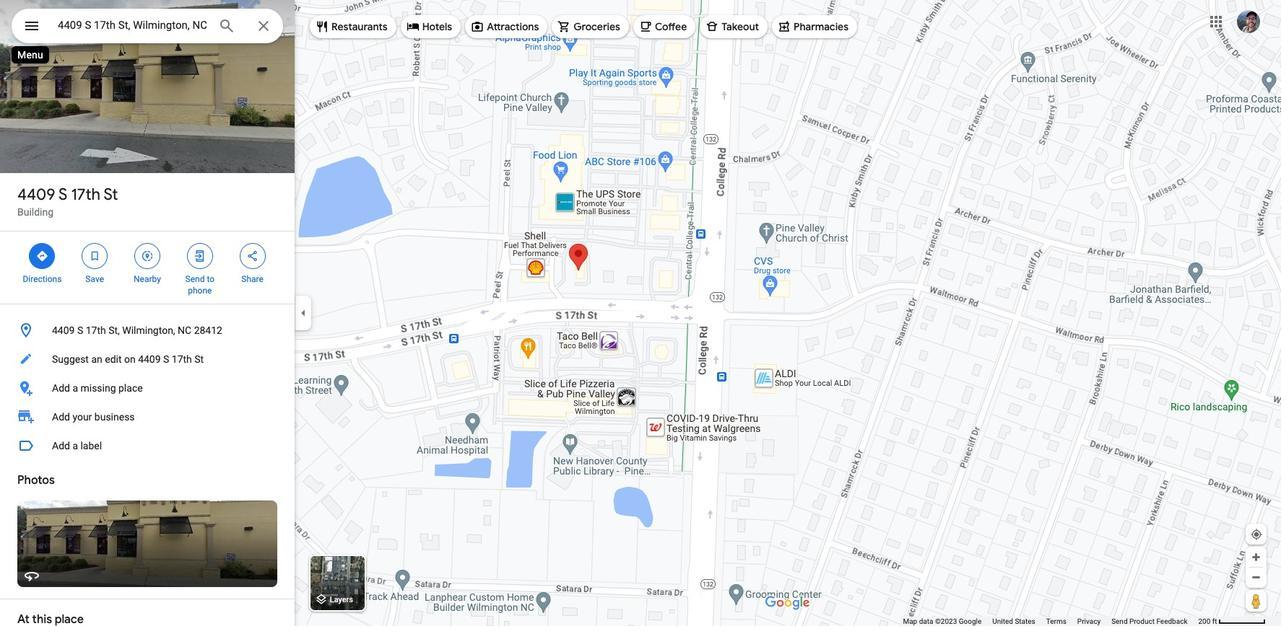 Task type: locate. For each thing, give the bounding box(es) containing it.
product
[[1130, 618, 1155, 626]]

0 horizontal spatial st
[[104, 185, 118, 205]]

1 a from the top
[[73, 383, 78, 394]]

photos
[[17, 474, 55, 488]]

3 add from the top
[[52, 441, 70, 452]]

0 vertical spatial s
[[58, 185, 67, 205]]

0 horizontal spatial s
[[58, 185, 67, 205]]

coffee
[[655, 20, 687, 33]]

©2023
[[935, 618, 957, 626]]

add a label
[[52, 441, 102, 452]]

1 horizontal spatial s
[[77, 325, 83, 337]]

on
[[124, 354, 136, 365]]

add a missing place button
[[0, 374, 295, 403]]

17th left st,
[[86, 325, 106, 337]]

1 vertical spatial a
[[73, 441, 78, 452]]

layers
[[330, 596, 353, 606]]

1 add from the top
[[52, 383, 70, 394]]

footer inside google maps element
[[903, 618, 1199, 627]]

17th down nc
[[172, 354, 192, 365]]

add down suggest
[[52, 383, 70, 394]]

united states button
[[993, 618, 1036, 627]]

show your location image
[[1250, 529, 1263, 542]]


[[193, 248, 206, 264]]

1 vertical spatial s
[[77, 325, 83, 337]]

collapse side panel image
[[295, 306, 311, 321]]

takeout button
[[700, 9, 768, 44]]

send product feedback
[[1112, 618, 1188, 626]]

a left label
[[73, 441, 78, 452]]

pharmacies button
[[772, 9, 857, 44]]

add for add a missing place
[[52, 383, 70, 394]]

s inside 4409 s 17th st building
[[58, 185, 67, 205]]

groceries
[[574, 20, 620, 33]]

17th
[[71, 185, 100, 205], [86, 325, 106, 337], [172, 354, 192, 365]]

your
[[73, 412, 92, 423]]

17th inside 4409 s 17th st building
[[71, 185, 100, 205]]

google maps element
[[0, 0, 1281, 627]]

0 vertical spatial 17th
[[71, 185, 100, 205]]

None field
[[58, 17, 207, 34]]

2 add from the top
[[52, 412, 70, 423]]

map data ©2023 google
[[903, 618, 982, 626]]

add for add a label
[[52, 441, 70, 452]]

1 horizontal spatial send
[[1112, 618, 1128, 626]]

1 vertical spatial 17th
[[86, 325, 106, 337]]

google
[[959, 618, 982, 626]]

business
[[94, 412, 135, 423]]

send up phone
[[185, 274, 205, 285]]

4409 right on
[[138, 354, 161, 365]]

footer containing map data ©2023 google
[[903, 618, 1199, 627]]

place
[[118, 383, 143, 394]]

2 vertical spatial 4409
[[138, 354, 161, 365]]

phone
[[188, 286, 212, 296]]

add your business
[[52, 412, 135, 423]]

a left "missing"
[[73, 383, 78, 394]]

st inside button
[[195, 354, 204, 365]]

2 a from the top
[[73, 441, 78, 452]]

pharmacies
[[794, 20, 849, 33]]

4409 s 17th st building
[[17, 185, 118, 218]]

1 vertical spatial add
[[52, 412, 70, 423]]

restaurants button
[[310, 9, 396, 44]]

nearby
[[134, 274, 161, 285]]

200 ft button
[[1199, 618, 1266, 626]]

1 vertical spatial send
[[1112, 618, 1128, 626]]

1 vertical spatial 4409
[[52, 325, 75, 337]]

s
[[58, 185, 67, 205], [77, 325, 83, 337], [163, 354, 169, 365]]

4409 up building
[[17, 185, 55, 205]]

17th for st
[[71, 185, 100, 205]]

4409 inside 4409 s 17th st building
[[17, 185, 55, 205]]

0 vertical spatial st
[[104, 185, 118, 205]]

hotels
[[422, 20, 452, 33]]

add left your
[[52, 412, 70, 423]]

missing
[[81, 383, 116, 394]]

edit
[[105, 354, 122, 365]]

send inside send to phone
[[185, 274, 205, 285]]

st
[[104, 185, 118, 205], [195, 354, 204, 365]]

footer
[[903, 618, 1199, 627]]

states
[[1015, 618, 1036, 626]]

send inside button
[[1112, 618, 1128, 626]]

4409 s 17th st, wilmington, nc 28412 button
[[0, 316, 295, 345]]

2 horizontal spatial s
[[163, 354, 169, 365]]

1 horizontal spatial st
[[195, 354, 204, 365]]

actions for 4409 s 17th st region
[[0, 232, 295, 304]]

send
[[185, 274, 205, 285], [1112, 618, 1128, 626]]

terms
[[1046, 618, 1067, 626]]

0 horizontal spatial send
[[185, 274, 205, 285]]

2 vertical spatial add
[[52, 441, 70, 452]]

st inside 4409 s 17th st building
[[104, 185, 118, 205]]

4409
[[17, 185, 55, 205], [52, 325, 75, 337], [138, 354, 161, 365]]

s for st
[[58, 185, 67, 205]]

a for missing
[[73, 383, 78, 394]]

28412
[[194, 325, 222, 337]]

send left product
[[1112, 618, 1128, 626]]

takeout
[[722, 20, 759, 33]]

200 ft
[[1199, 618, 1217, 626]]

label
[[81, 441, 102, 452]]

a
[[73, 383, 78, 394], [73, 441, 78, 452]]

attractions button
[[465, 9, 548, 44]]

0 vertical spatial 4409
[[17, 185, 55, 205]]

add for add your business
[[52, 412, 70, 423]]

send for send to phone
[[185, 274, 205, 285]]

add
[[52, 383, 70, 394], [52, 412, 70, 423], [52, 441, 70, 452]]

0 vertical spatial add
[[52, 383, 70, 394]]

0 vertical spatial a
[[73, 383, 78, 394]]

0 vertical spatial send
[[185, 274, 205, 285]]

1 vertical spatial st
[[195, 354, 204, 365]]

send product feedback button
[[1112, 618, 1188, 627]]

add left label
[[52, 441, 70, 452]]

4409 up suggest
[[52, 325, 75, 337]]

17th up 
[[71, 185, 100, 205]]


[[88, 248, 101, 264]]

united
[[993, 618, 1013, 626]]

save
[[85, 274, 104, 285]]

building
[[17, 207, 54, 218]]

2 vertical spatial s
[[163, 354, 169, 365]]



Task type: vqa. For each thing, say whether or not it's contained in the screenshot.


Task type: describe. For each thing, give the bounding box(es) containing it.
directions
[[23, 274, 62, 285]]

add your business link
[[0, 403, 295, 432]]

4409 for st
[[17, 185, 55, 205]]

hotels button
[[401, 9, 461, 44]]

attractions
[[487, 20, 539, 33]]


[[141, 248, 154, 264]]

17th for st,
[[86, 325, 106, 337]]

map
[[903, 618, 917, 626]]

a for label
[[73, 441, 78, 452]]

ft
[[1213, 618, 1217, 626]]

send to phone
[[185, 274, 215, 296]]

4409 s 17th st main content
[[0, 0, 295, 627]]

coffee button
[[633, 9, 696, 44]]

none field inside the 4409 s 17th st, wilmington, nc 28412 field
[[58, 17, 207, 34]]

an
[[91, 354, 102, 365]]

add a label button
[[0, 432, 295, 461]]

data
[[919, 618, 934, 626]]

s for st,
[[77, 325, 83, 337]]


[[36, 248, 49, 264]]

suggest an edit on 4409 s 17th st
[[52, 354, 204, 365]]

 search field
[[12, 9, 283, 46]]

united states
[[993, 618, 1036, 626]]

privacy
[[1078, 618, 1101, 626]]

200
[[1199, 618, 1211, 626]]

4409 s 17th st, wilmington, nc 28412
[[52, 325, 222, 337]]

share
[[241, 274, 264, 285]]

st,
[[108, 325, 120, 337]]

nc
[[178, 325, 192, 337]]

zoom out image
[[1251, 573, 1262, 584]]

feedback
[[1157, 618, 1188, 626]]

google account: cj baylor  
(christian.baylor@adept.ai) image
[[1237, 10, 1260, 33]]

show street view coverage image
[[1246, 591, 1267, 613]]

suggest
[[52, 354, 89, 365]]

suggest an edit on 4409 s 17th st button
[[0, 345, 295, 374]]

send for send product feedback
[[1112, 618, 1128, 626]]

4409 S 17th St, Wilmington, NC 28412 field
[[12, 9, 283, 43]]

 button
[[12, 9, 52, 46]]

4409 for st,
[[52, 325, 75, 337]]

privacy button
[[1078, 618, 1101, 627]]

add a missing place
[[52, 383, 143, 394]]

zoom in image
[[1251, 553, 1262, 563]]

to
[[207, 274, 215, 285]]

terms button
[[1046, 618, 1067, 627]]

wilmington,
[[122, 325, 175, 337]]


[[246, 248, 259, 264]]

restaurants
[[332, 20, 388, 33]]


[[23, 16, 40, 36]]

groceries button
[[552, 9, 629, 44]]

2 vertical spatial 17th
[[172, 354, 192, 365]]



